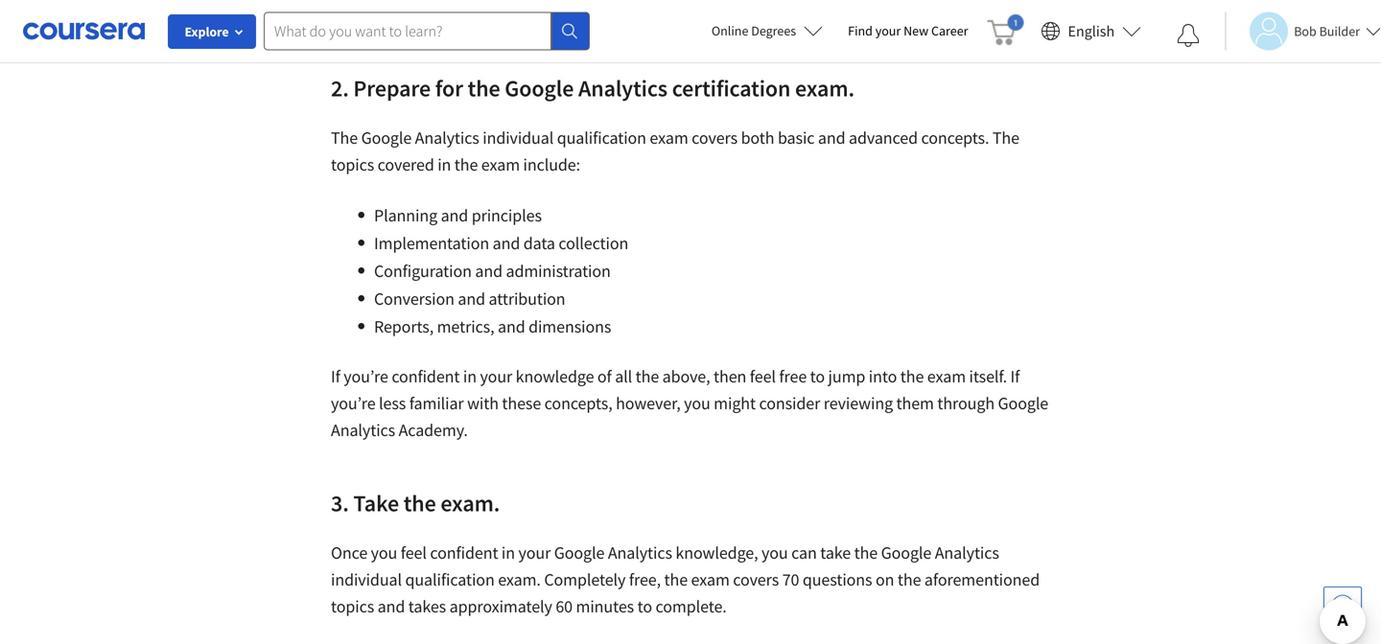 Task type: vqa. For each thing, say whether or not it's contained in the screenshot.
leftmost YOU
yes



Task type: describe. For each thing, give the bounding box(es) containing it.
analytics up the google analytics individual qualification exam covers both basic and advanced concepts. the topics covered in the exam include:
[[578, 74, 668, 103]]

2 the from the left
[[993, 127, 1020, 149]]

configuration
[[374, 260, 472, 282]]

familiar
[[409, 393, 464, 414]]

into
[[869, 366, 897, 387]]

then
[[714, 366, 746, 387]]

topics inside the google analytics individual qualification exam covers both basic and advanced concepts. the topics covered in the exam include:
[[331, 154, 374, 176]]

conversion
[[374, 288, 455, 310]]

the google analytics individual qualification exam covers both basic and advanced concepts. the topics covered in the exam include:
[[331, 127, 1020, 176]]

0 vertical spatial exam.
[[795, 74, 855, 103]]

2. prepare for the google analytics certification exam.
[[331, 74, 855, 103]]

concepts,
[[544, 393, 612, 414]]

planning
[[374, 205, 437, 226]]

and down attribution
[[498, 316, 525, 338]]

once
[[331, 542, 367, 564]]

principles
[[472, 205, 542, 226]]

both
[[741, 127, 774, 149]]

0 horizontal spatial you
[[371, 542, 397, 564]]

analytics inside if you're confident in your knowledge of all the above, then feel free to jump into the exam itself. if you're less familiar with these concepts, however, you might consider reviewing them through google analytics academy.
[[331, 420, 395, 441]]

confident inside once you feel confident in your google analytics knowledge, you can take the google analytics individual qualification exam. completely free, the exam covers 70 questions on the aforementioned topics and takes approximately 60 minutes to complete.
[[430, 542, 498, 564]]

feel inside if you're confident in your knowledge of all the above, then feel free to jump into the exam itself. if you're less familiar with these concepts, however, you might consider reviewing them through google analytics academy.
[[750, 366, 776, 387]]

certification
[[672, 74, 791, 103]]

all
[[615, 366, 632, 387]]

covers inside once you feel confident in your google analytics knowledge, you can take the google analytics individual qualification exam. completely free, the exam covers 70 questions on the aforementioned topics and takes approximately 60 minutes to complete.
[[733, 569, 779, 591]]

if you're confident in your knowledge of all the above, then feel free to jump into the exam itself. if you're less familiar with these concepts, however, you might consider reviewing them through google analytics academy.
[[331, 366, 1048, 441]]

completely
[[544, 569, 626, 591]]

concepts.
[[921, 127, 989, 149]]

the right for
[[468, 74, 500, 103]]

can
[[791, 542, 817, 564]]

take
[[820, 542, 851, 564]]

the up complete. in the bottom of the page
[[664, 569, 688, 591]]

analytics inside the google analytics individual qualification exam covers both basic and advanced concepts. the topics covered in the exam include:
[[415, 127, 479, 149]]

basic
[[778, 127, 815, 149]]

coursera image
[[23, 16, 145, 46]]

advanced
[[849, 127, 918, 149]]

complete.
[[656, 596, 727, 618]]

these
[[502, 393, 541, 414]]

reviewing
[[824, 393, 893, 414]]

in inside the google analytics individual qualification exam covers both basic and advanced concepts. the topics covered in the exam include:
[[438, 154, 451, 176]]

might
[[714, 393, 756, 414]]

them
[[896, 393, 934, 414]]

google up include:
[[505, 74, 574, 103]]

1 the from the left
[[331, 127, 358, 149]]

questions
[[803, 569, 872, 591]]

confident inside if you're confident in your knowledge of all the above, then feel free to jump into the exam itself. if you're less familiar with these concepts, however, you might consider reviewing them through google analytics academy.
[[392, 366, 460, 387]]

metrics,
[[437, 316, 494, 338]]

in inside once you feel confident in your google analytics knowledge, you can take the google analytics individual qualification exam. completely free, the exam covers 70 questions on the aforementioned topics and takes approximately 60 minutes to complete.
[[502, 542, 515, 564]]

online degrees
[[712, 22, 796, 39]]

above,
[[662, 366, 710, 387]]

2 if from the left
[[1010, 366, 1020, 387]]

1 vertical spatial exam.
[[441, 489, 500, 518]]

exam down certification
[[650, 127, 688, 149]]

and up metrics,
[[458, 288, 485, 310]]

google inside the google analytics individual qualification exam covers both basic and advanced concepts. the topics covered in the exam include:
[[361, 127, 412, 149]]

explore
[[185, 23, 229, 40]]

english
[[1068, 22, 1115, 41]]

covered
[[378, 154, 434, 176]]

What do you want to learn? text field
[[264, 12, 551, 50]]

1 if from the left
[[331, 366, 340, 387]]

70
[[782, 569, 799, 591]]

60
[[556, 596, 573, 618]]

topics inside once you feel confident in your google analytics knowledge, you can take the google analytics individual qualification exam. completely free, the exam covers 70 questions on the aforementioned topics and takes approximately 60 minutes to complete.
[[331, 596, 374, 618]]

knowledge
[[516, 366, 594, 387]]

of
[[597, 366, 612, 387]]

3.
[[331, 489, 349, 518]]

and up attribution
[[475, 260, 503, 282]]

online
[[712, 22, 749, 39]]

the inside the google analytics individual qualification exam covers both basic and advanced concepts. the topics covered in the exam include:
[[454, 154, 478, 176]]

with
[[467, 393, 499, 414]]

itself.
[[969, 366, 1007, 387]]

academy.
[[399, 420, 468, 441]]

career
[[931, 22, 968, 39]]

and up implementation
[[441, 205, 468, 226]]

qualification inside the google analytics individual qualification exam covers both basic and advanced concepts. the topics covered in the exam include:
[[557, 127, 646, 149]]

english button
[[1033, 0, 1149, 62]]

degrees
[[751, 22, 796, 39]]

the right take at the bottom left of page
[[404, 489, 436, 518]]

google inside if you're confident in your knowledge of all the above, then feel free to jump into the exam itself. if you're less familiar with these concepts, however, you might consider reviewing them through google analytics academy.
[[998, 393, 1048, 414]]

analytics up free,
[[608, 542, 672, 564]]

jump
[[828, 366, 865, 387]]

0 vertical spatial you're
[[344, 366, 388, 387]]

the right take
[[854, 542, 878, 564]]

find
[[848, 22, 873, 39]]



Task type: locate. For each thing, give the bounding box(es) containing it.
1 vertical spatial confident
[[430, 542, 498, 564]]

0 vertical spatial qualification
[[557, 127, 646, 149]]

your up completely at the left of the page
[[518, 542, 551, 564]]

you
[[684, 393, 710, 414], [371, 542, 397, 564], [762, 542, 788, 564]]

1 vertical spatial covers
[[733, 569, 779, 591]]

once you feel confident in your google analytics knowledge, you can take the google analytics individual qualification exam. completely free, the exam covers 70 questions on the aforementioned topics and takes approximately 60 minutes to complete.
[[331, 542, 1040, 618]]

None search field
[[264, 12, 590, 50]]

the right on
[[898, 569, 921, 591]]

aforementioned
[[924, 569, 1040, 591]]

1 horizontal spatial in
[[463, 366, 477, 387]]

individual up include:
[[483, 127, 554, 149]]

you're left 'less'
[[331, 393, 376, 414]]

reports,
[[374, 316, 434, 338]]

take
[[353, 489, 399, 518]]

analytics down 'less'
[[331, 420, 395, 441]]

include:
[[523, 154, 580, 176]]

0 vertical spatial your
[[875, 22, 901, 39]]

planning and principles implementation and data collection configuration and administration conversion and attribution reports, metrics, and dimensions
[[374, 205, 632, 338]]

2 vertical spatial exam.
[[498, 569, 541, 591]]

google
[[505, 74, 574, 103], [361, 127, 412, 149], [998, 393, 1048, 414], [554, 542, 605, 564], [881, 542, 932, 564]]

shopping cart: 1 item image
[[987, 14, 1024, 45]]

2 topics from the top
[[331, 596, 374, 618]]

your right find
[[875, 22, 901, 39]]

1 horizontal spatial you
[[684, 393, 710, 414]]

takes
[[408, 596, 446, 618]]

feel
[[750, 366, 776, 387], [401, 542, 427, 564]]

your up with
[[480, 366, 512, 387]]

the right all
[[636, 366, 659, 387]]

the
[[468, 74, 500, 103], [454, 154, 478, 176], [636, 366, 659, 387], [900, 366, 924, 387], [404, 489, 436, 518], [854, 542, 878, 564], [664, 569, 688, 591], [898, 569, 921, 591]]

you're up 'less'
[[344, 366, 388, 387]]

0 vertical spatial covers
[[692, 127, 738, 149]]

explore button
[[168, 14, 256, 49]]

bob
[[1294, 23, 1317, 40]]

online degrees button
[[696, 10, 838, 52]]

however,
[[616, 393, 681, 414]]

1 vertical spatial your
[[480, 366, 512, 387]]

qualification inside once you feel confident in your google analytics knowledge, you can take the google analytics individual qualification exam. completely free, the exam covers 70 questions on the aforementioned topics and takes approximately 60 minutes to complete.
[[405, 569, 495, 591]]

exam inside once you feel confident in your google analytics knowledge, you can take the google analytics individual qualification exam. completely free, the exam covers 70 questions on the aforementioned topics and takes approximately 60 minutes to complete.
[[691, 569, 730, 591]]

bob builder button
[[1225, 12, 1381, 50]]

exam.
[[795, 74, 855, 103], [441, 489, 500, 518], [498, 569, 541, 591]]

in up with
[[463, 366, 477, 387]]

attribution
[[489, 288, 565, 310]]

you down 'above,'
[[684, 393, 710, 414]]

0 vertical spatial individual
[[483, 127, 554, 149]]

and
[[818, 127, 845, 149], [441, 205, 468, 226], [493, 233, 520, 254], [475, 260, 503, 282], [458, 288, 485, 310], [498, 316, 525, 338], [378, 596, 405, 618]]

in inside if you're confident in your knowledge of all the above, then feel free to jump into the exam itself. if you're less familiar with these concepts, however, you might consider reviewing them through google analytics academy.
[[463, 366, 477, 387]]

confident up familiar
[[392, 366, 460, 387]]

1 horizontal spatial feel
[[750, 366, 776, 387]]

1 horizontal spatial if
[[1010, 366, 1020, 387]]

0 horizontal spatial your
[[480, 366, 512, 387]]

0 horizontal spatial qualification
[[405, 569, 495, 591]]

if
[[331, 366, 340, 387], [1010, 366, 1020, 387]]

individual inside the google analytics individual qualification exam covers both basic and advanced concepts. the topics covered in the exam include:
[[483, 127, 554, 149]]

0 horizontal spatial the
[[331, 127, 358, 149]]

covers left both on the right
[[692, 127, 738, 149]]

exam up the through
[[927, 366, 966, 387]]

0 vertical spatial topics
[[331, 154, 374, 176]]

and down "principles"
[[493, 233, 520, 254]]

the right concepts.
[[993, 127, 1020, 149]]

0 vertical spatial feel
[[750, 366, 776, 387]]

on
[[876, 569, 894, 591]]

1 vertical spatial to
[[637, 596, 652, 618]]

1 horizontal spatial your
[[518, 542, 551, 564]]

analytics up covered
[[415, 127, 479, 149]]

exam left include:
[[481, 154, 520, 176]]

you inside if you're confident in your knowledge of all the above, then feel free to jump into the exam itself. if you're less familiar with these concepts, however, you might consider reviewing them through google analytics academy.
[[684, 393, 710, 414]]

qualification down 2. prepare for the google analytics certification exam.
[[557, 127, 646, 149]]

less
[[379, 393, 406, 414]]

bob builder
[[1294, 23, 1360, 40]]

0 horizontal spatial if
[[331, 366, 340, 387]]

covers
[[692, 127, 738, 149], [733, 569, 779, 591]]

3. take the exam.
[[331, 489, 505, 518]]

prepare
[[353, 74, 431, 103]]

collection
[[559, 233, 628, 254]]

1 vertical spatial in
[[463, 366, 477, 387]]

to down free,
[[637, 596, 652, 618]]

topics
[[331, 154, 374, 176], [331, 596, 374, 618]]

builder
[[1319, 23, 1360, 40]]

administration
[[506, 260, 611, 282]]

2 horizontal spatial in
[[502, 542, 515, 564]]

1 horizontal spatial qualification
[[557, 127, 646, 149]]

and right basic
[[818, 127, 845, 149]]

exam down knowledge,
[[691, 569, 730, 591]]

minutes
[[576, 596, 634, 618]]

0 vertical spatial in
[[438, 154, 451, 176]]

your
[[875, 22, 901, 39], [480, 366, 512, 387], [518, 542, 551, 564]]

to inside once you feel confident in your google analytics knowledge, you can take the google analytics individual qualification exam. completely free, the exam covers 70 questions on the aforementioned topics and takes approximately 60 minutes to complete.
[[637, 596, 652, 618]]

dimensions
[[529, 316, 611, 338]]

analytics up aforementioned
[[935, 542, 999, 564]]

1 vertical spatial qualification
[[405, 569, 495, 591]]

google up covered
[[361, 127, 412, 149]]

the
[[331, 127, 358, 149], [993, 127, 1020, 149]]

consider
[[759, 393, 820, 414]]

your inside once you feel confident in your google analytics knowledge, you can take the google analytics individual qualification exam. completely free, the exam covers 70 questions on the aforementioned topics and takes approximately 60 minutes to complete.
[[518, 542, 551, 564]]

1 horizontal spatial the
[[993, 127, 1020, 149]]

topics left covered
[[331, 154, 374, 176]]

google down itself.
[[998, 393, 1048, 414]]

feel inside once you feel confident in your google analytics knowledge, you can take the google analytics individual qualification exam. completely free, the exam covers 70 questions on the aforementioned topics and takes approximately 60 minutes to complete.
[[401, 542, 427, 564]]

help center image
[[1331, 595, 1354, 618]]

exam
[[650, 127, 688, 149], [481, 154, 520, 176], [927, 366, 966, 387], [691, 569, 730, 591]]

find your new career
[[848, 22, 968, 39]]

you right once
[[371, 542, 397, 564]]

1 vertical spatial topics
[[331, 596, 374, 618]]

1 horizontal spatial individual
[[483, 127, 554, 149]]

for
[[435, 74, 463, 103]]

0 vertical spatial confident
[[392, 366, 460, 387]]

covers left 70
[[733, 569, 779, 591]]

to inside if you're confident in your knowledge of all the above, then feel free to jump into the exam itself. if you're less familiar with these concepts, however, you might consider reviewing them through google analytics academy.
[[810, 366, 825, 387]]

find your new career link
[[838, 19, 978, 43]]

0 vertical spatial to
[[810, 366, 825, 387]]

qualification
[[557, 127, 646, 149], [405, 569, 495, 591]]

your inside if you're confident in your knowledge of all the above, then feel free to jump into the exam itself. if you're less familiar with these concepts, however, you might consider reviewing them through google analytics academy.
[[480, 366, 512, 387]]

1 vertical spatial individual
[[331, 569, 402, 591]]

2.
[[331, 74, 349, 103]]

and inside once you feel confident in your google analytics knowledge, you can take the google analytics individual qualification exam. completely free, the exam covers 70 questions on the aforementioned topics and takes approximately 60 minutes to complete.
[[378, 596, 405, 618]]

2 horizontal spatial you
[[762, 542, 788, 564]]

2 horizontal spatial your
[[875, 22, 901, 39]]

the right covered
[[454, 154, 478, 176]]

topics down once
[[331, 596, 374, 618]]

the up them
[[900, 366, 924, 387]]

and inside the google analytics individual qualification exam covers both basic and advanced concepts. the topics covered in the exam include:
[[818, 127, 845, 149]]

the down 2.
[[331, 127, 358, 149]]

1 topics from the top
[[331, 154, 374, 176]]

through
[[937, 393, 995, 414]]

exam. up approximately
[[498, 569, 541, 591]]

1 vertical spatial feel
[[401, 542, 427, 564]]

in up approximately
[[502, 542, 515, 564]]

implementation
[[374, 233, 489, 254]]

individual
[[483, 127, 554, 149], [331, 569, 402, 591]]

exam. inside once you feel confident in your google analytics knowledge, you can take the google analytics individual qualification exam. completely free, the exam covers 70 questions on the aforementioned topics and takes approximately 60 minutes to complete.
[[498, 569, 541, 591]]

new
[[904, 22, 929, 39]]

0 horizontal spatial individual
[[331, 569, 402, 591]]

2 vertical spatial in
[[502, 542, 515, 564]]

you're
[[344, 366, 388, 387], [331, 393, 376, 414]]

0 horizontal spatial to
[[637, 596, 652, 618]]

exam inside if you're confident in your knowledge of all the above, then feel free to jump into the exam itself. if you're less familiar with these concepts, however, you might consider reviewing them through google analytics academy.
[[927, 366, 966, 387]]

qualification up takes
[[405, 569, 495, 591]]

2 vertical spatial your
[[518, 542, 551, 564]]

0 horizontal spatial feel
[[401, 542, 427, 564]]

0 horizontal spatial in
[[438, 154, 451, 176]]

to right free
[[810, 366, 825, 387]]

in right covered
[[438, 154, 451, 176]]

data
[[523, 233, 555, 254]]

feel down 3. take the exam.
[[401, 542, 427, 564]]

individual inside once you feel confident in your google analytics knowledge, you can take the google analytics individual qualification exam. completely free, the exam covers 70 questions on the aforementioned topics and takes approximately 60 minutes to complete.
[[331, 569, 402, 591]]

to
[[810, 366, 825, 387], [637, 596, 652, 618]]

google up on
[[881, 542, 932, 564]]

knowledge,
[[676, 542, 758, 564]]

in
[[438, 154, 451, 176], [463, 366, 477, 387], [502, 542, 515, 564]]

confident up approximately
[[430, 542, 498, 564]]

covers inside the google analytics individual qualification exam covers both basic and advanced concepts. the topics covered in the exam include:
[[692, 127, 738, 149]]

1 horizontal spatial to
[[810, 366, 825, 387]]

free
[[779, 366, 807, 387]]

and left takes
[[378, 596, 405, 618]]

approximately
[[449, 596, 552, 618]]

google up completely at the left of the page
[[554, 542, 605, 564]]

exam. down academy. at the left bottom of page
[[441, 489, 500, 518]]

show notifications image
[[1177, 24, 1200, 47]]

individual down once
[[331, 569, 402, 591]]

confident
[[392, 366, 460, 387], [430, 542, 498, 564]]

analytics
[[578, 74, 668, 103], [415, 127, 479, 149], [331, 420, 395, 441], [608, 542, 672, 564], [935, 542, 999, 564]]

you left can
[[762, 542, 788, 564]]

1 vertical spatial you're
[[331, 393, 376, 414]]

free,
[[629, 569, 661, 591]]

feel left free
[[750, 366, 776, 387]]

exam. up basic
[[795, 74, 855, 103]]



